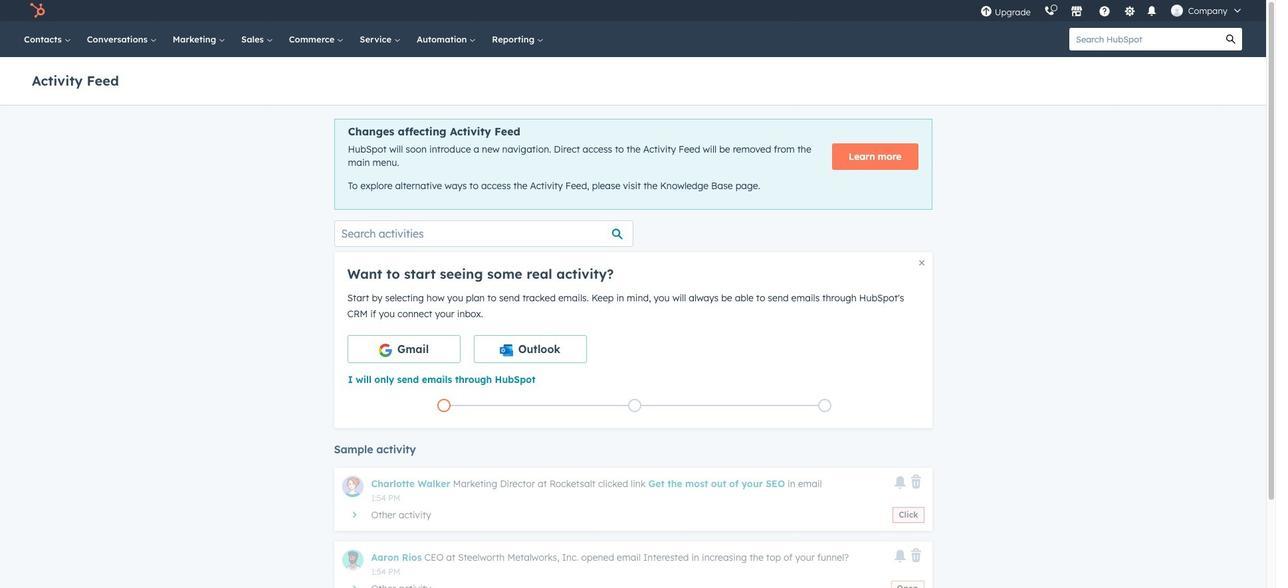 Task type: locate. For each thing, give the bounding box(es) containing it.
onboarding.steps.finalstep.title image
[[822, 403, 828, 410]]

onboarding.steps.sendtrackedemailingmail.title image
[[631, 403, 638, 410]]

list
[[349, 397, 920, 415]]

menu
[[974, 0, 1250, 21]]

None checkbox
[[347, 336, 460, 363], [474, 336, 587, 363], [347, 336, 460, 363], [474, 336, 587, 363]]

marketplaces image
[[1071, 6, 1083, 18]]



Task type: vqa. For each thing, say whether or not it's contained in the screenshot.
"list"
yes



Task type: describe. For each thing, give the bounding box(es) containing it.
jacob simon image
[[1171, 5, 1183, 17]]

close image
[[919, 260, 924, 266]]

Search activities search field
[[334, 221, 633, 247]]

Search HubSpot search field
[[1070, 28, 1220, 51]]



